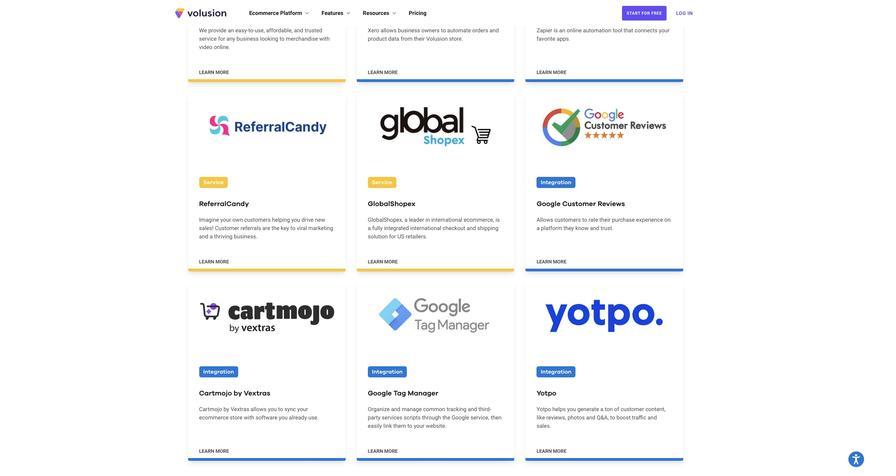 Task type: locate. For each thing, give the bounding box(es) containing it.
1 vertical spatial with
[[244, 415, 254, 421]]

an inside zapier is an online automation tool that connects your favorite apps.
[[559, 27, 565, 34]]

is
[[554, 27, 558, 34], [496, 217, 500, 223]]

0 horizontal spatial for
[[218, 36, 225, 42]]

more down data
[[384, 70, 398, 75]]

0 vertical spatial google
[[537, 201, 561, 208]]

tracking
[[447, 406, 467, 413]]

0 vertical spatial xero
[[368, 11, 383, 18]]

0 vertical spatial allows
[[381, 27, 397, 34]]

the up website.
[[442, 415, 450, 421]]

vextras up the store
[[231, 406, 249, 413]]

pricing
[[409, 10, 427, 16]]

learn
[[199, 70, 214, 75], [368, 70, 383, 75], [537, 70, 552, 75], [199, 259, 214, 265], [368, 259, 383, 265], [537, 259, 552, 265], [199, 449, 214, 454], [368, 449, 383, 454], [537, 449, 552, 454]]

google down tracking
[[452, 415, 469, 421]]

xero
[[368, 11, 383, 18], [368, 27, 379, 34]]

an up apps.
[[559, 27, 565, 34]]

by right vzaar
[[221, 11, 229, 18]]

to inside the imagine your own customers helping you drive new sales! customer referrals are the key to viral marketing and a thriving business.
[[290, 225, 295, 232]]

1 horizontal spatial business
[[398, 27, 420, 34]]

international up "checkout"
[[431, 217, 462, 223]]

2 an from the left
[[559, 27, 565, 34]]

to left sync
[[278, 406, 283, 413]]

2 cartmojo from the top
[[199, 406, 222, 413]]

ecommerce
[[249, 10, 279, 16]]

learn more button down thriving
[[199, 258, 229, 265]]

you up viral on the left of page
[[291, 217, 300, 223]]

learn down video
[[199, 70, 214, 75]]

to left the rate
[[582, 217, 587, 223]]

1 vertical spatial vextras
[[231, 406, 249, 413]]

helping
[[272, 217, 290, 223]]

globalshopex,
[[368, 217, 403, 223]]

2 xero from the top
[[368, 27, 379, 34]]

1 service from the left
[[203, 180, 224, 185]]

you up photos
[[567, 406, 576, 413]]

cartmojo inside cartmojo by vextras allows you to sync your ecommerce store with software you already use.
[[199, 406, 222, 413]]

your down scripts
[[414, 423, 425, 430]]

cartmojo
[[199, 390, 232, 397], [199, 406, 222, 413]]

to up volusion
[[441, 27, 446, 34]]

automation
[[583, 27, 611, 34]]

yotpo up helps
[[537, 390, 556, 397]]

google
[[537, 201, 561, 208], [368, 390, 392, 397], [452, 415, 469, 421]]

google up allows
[[537, 201, 561, 208]]

1 yotpo from the top
[[537, 390, 556, 397]]

0 vertical spatial vextras
[[244, 390, 270, 397]]

a down sales!
[[210, 233, 213, 240]]

more down us
[[384, 259, 398, 265]]

to down ton
[[610, 415, 615, 421]]

0 horizontal spatial google
[[368, 390, 392, 397]]

0 vertical spatial for
[[218, 36, 225, 42]]

your inside zapier is an online automation tool that connects your favorite apps.
[[659, 27, 670, 34]]

learn more button for cartmojo by vextras
[[199, 448, 229, 455]]

learn down platform
[[537, 259, 552, 265]]

you inside yotpo helps you generate a ton of customer content, like reviews, photos and q&a, to boost traffic and sales.
[[567, 406, 576, 413]]

1 horizontal spatial is
[[554, 27, 558, 34]]

by up the store
[[234, 390, 242, 397]]

viral
[[297, 225, 307, 232]]

then
[[491, 415, 502, 421]]

easily
[[368, 423, 382, 430]]

customers up referrals
[[244, 217, 271, 223]]

vextras up cartmojo by vextras allows you to sync your ecommerce store with software you already use.
[[244, 390, 270, 397]]

service,
[[471, 415, 489, 421]]

customer up thriving
[[215, 225, 239, 232]]

0 horizontal spatial an
[[228, 27, 234, 34]]

them
[[393, 423, 406, 430]]

0 vertical spatial by
[[221, 11, 229, 18]]

learn down the easily
[[368, 449, 383, 454]]

more for google customer reviews
[[553, 259, 567, 265]]

2 yotpo from the top
[[537, 406, 551, 413]]

cartmojo for cartmojo by vextras allows you to sync your ecommerce store with software you already use.
[[199, 406, 222, 413]]

referralcandy image
[[188, 93, 346, 160]]

customer
[[621, 406, 644, 413]]

xero inside xero allows business owners to automate orders and product data from their volusion store.
[[368, 27, 379, 34]]

2 vertical spatial google
[[452, 415, 469, 421]]

1 vertical spatial for
[[389, 233, 396, 240]]

learn more button down the sales.
[[537, 448, 567, 455]]

1 vertical spatial is
[[496, 217, 500, 223]]

1 vertical spatial cartmojo
[[199, 406, 222, 413]]

in
[[688, 10, 693, 16]]

1 vertical spatial google
[[368, 390, 392, 397]]

for up the online.
[[218, 36, 225, 42]]

learn more for cartmojo by vextras
[[199, 449, 229, 454]]

video
[[199, 44, 212, 51]]

more down thriving
[[215, 259, 229, 265]]

automate
[[447, 27, 471, 34]]

international
[[431, 217, 462, 223], [410, 225, 441, 232]]

learn more down product
[[368, 70, 398, 75]]

and down content,
[[648, 415, 657, 421]]

1 vertical spatial business
[[237, 36, 259, 42]]

their up trust.
[[600, 217, 611, 223]]

1 vertical spatial yotpo
[[537, 406, 551, 413]]

more down platform
[[553, 259, 567, 265]]

yotpo inside yotpo helps you generate a ton of customer content, like reviews, photos and q&a, to boost traffic and sales.
[[537, 406, 551, 413]]

vextras for cartmojo by vextras allows you to sync your ecommerce store with software you already use.
[[231, 406, 249, 413]]

cartmojo for cartmojo by vextras
[[199, 390, 232, 397]]

by up ecommerce
[[224, 406, 229, 413]]

vzaar by dacast
[[199, 11, 256, 18]]

1 customers from the left
[[244, 217, 271, 223]]

looking
[[260, 36, 278, 42]]

volusion
[[426, 36, 448, 42]]

to right key
[[290, 225, 295, 232]]

business down to-
[[237, 36, 259, 42]]

orders
[[472, 27, 488, 34]]

0 horizontal spatial allows
[[251, 406, 267, 413]]

by
[[221, 11, 229, 18], [234, 390, 242, 397], [224, 406, 229, 413]]

their right from
[[414, 36, 425, 42]]

learn more button down solution
[[368, 258, 398, 265]]

your
[[659, 27, 670, 34], [220, 217, 231, 223], [297, 406, 308, 413], [414, 423, 425, 430]]

content,
[[646, 406, 665, 413]]

to-
[[248, 27, 255, 34]]

leader
[[409, 217, 424, 223]]

1 horizontal spatial the
[[442, 415, 450, 421]]

business up from
[[398, 27, 420, 34]]

learn more down the link
[[368, 449, 398, 454]]

1 horizontal spatial google
[[452, 415, 469, 421]]

0 horizontal spatial customer
[[215, 225, 239, 232]]

customer up the rate
[[562, 201, 596, 208]]

the inside the imagine your own customers helping you drive new sales! customer referrals are the key to viral marketing and a thriving business.
[[272, 225, 279, 232]]

0 horizontal spatial is
[[496, 217, 500, 223]]

2 horizontal spatial google
[[537, 201, 561, 208]]

more
[[215, 70, 229, 75], [384, 70, 398, 75], [553, 70, 567, 75], [215, 259, 229, 265], [384, 259, 398, 265], [553, 259, 567, 265], [215, 449, 229, 454], [384, 449, 398, 454], [553, 449, 567, 454]]

experience
[[636, 217, 663, 223]]

vextras inside cartmojo by vextras allows you to sync your ecommerce store with software you already use.
[[231, 406, 249, 413]]

1 horizontal spatial their
[[600, 217, 611, 223]]

customers inside the imagine your own customers helping you drive new sales! customer referrals are the key to viral marketing and a thriving business.
[[244, 217, 271, 223]]

2 customers from the left
[[555, 217, 581, 223]]

an up any
[[228, 27, 234, 34]]

zapier is an online automation tool that connects your favorite apps.
[[537, 27, 670, 42]]

more down the link
[[384, 449, 398, 454]]

learn for referralcandy
[[199, 259, 214, 265]]

easy-
[[235, 27, 248, 34]]

with
[[319, 36, 330, 42], [244, 415, 254, 421]]

0 vertical spatial international
[[431, 217, 462, 223]]

business inside we provide an easy-to-use, affordable, and trusted service for any business looking to merchandise with video online.
[[237, 36, 259, 42]]

the right are
[[272, 225, 279, 232]]

0 horizontal spatial with
[[244, 415, 254, 421]]

learn more button
[[199, 69, 229, 76], [368, 69, 398, 76], [537, 69, 567, 76], [199, 258, 229, 265], [368, 258, 398, 265], [537, 258, 567, 265], [199, 448, 229, 455], [368, 448, 398, 455], [537, 448, 567, 455]]

1 vertical spatial the
[[442, 415, 450, 421]]

to down scripts
[[407, 423, 412, 430]]

1 horizontal spatial customer
[[562, 201, 596, 208]]

and up merchandise
[[294, 27, 303, 34]]

international down in
[[410, 225, 441, 232]]

0 vertical spatial is
[[554, 27, 558, 34]]

to inside organize and manage common tracking and third- party services scripts through the google service, then easily link them to your website.
[[407, 423, 412, 430]]

learn more for google tag manager
[[368, 449, 398, 454]]

1 vertical spatial customer
[[215, 225, 239, 232]]

0 vertical spatial with
[[319, 36, 330, 42]]

more down ecommerce
[[215, 449, 229, 454]]

0 horizontal spatial their
[[414, 36, 425, 42]]

learn more button down ecommerce
[[199, 448, 229, 455]]

ecommerce platform button
[[249, 9, 310, 17]]

platform
[[280, 10, 302, 16]]

google for google customer reviews
[[537, 201, 561, 208]]

learn more button down the favorite
[[537, 69, 567, 76]]

1 horizontal spatial with
[[319, 36, 330, 42]]

learn for google tag manager
[[368, 449, 383, 454]]

learn more button down platform
[[537, 258, 567, 265]]

learn more
[[199, 70, 229, 75], [368, 70, 398, 75], [537, 70, 567, 75], [199, 259, 229, 265], [368, 259, 398, 265], [537, 259, 567, 265], [199, 449, 229, 454], [368, 449, 398, 454], [537, 449, 567, 454]]

an
[[228, 27, 234, 34], [559, 27, 565, 34]]

their
[[414, 36, 425, 42], [600, 217, 611, 223]]

integration for tag
[[372, 369, 403, 375]]

1 vertical spatial xero
[[368, 27, 379, 34]]

0 horizontal spatial customers
[[244, 217, 271, 223]]

1 horizontal spatial customers
[[555, 217, 581, 223]]

1 cartmojo from the top
[[199, 390, 232, 397]]

and right orders
[[490, 27, 499, 34]]

ton
[[605, 406, 613, 413]]

1 horizontal spatial an
[[559, 27, 565, 34]]

store.
[[449, 36, 463, 42]]

already
[[289, 415, 307, 421]]

0 vertical spatial yotpo
[[537, 390, 556, 397]]

google up organize
[[368, 390, 392, 397]]

is up shipping
[[496, 217, 500, 223]]

a
[[405, 217, 408, 223], [368, 225, 371, 232], [537, 225, 540, 232], [210, 233, 213, 240], [600, 406, 603, 413]]

1 horizontal spatial service
[[372, 180, 392, 185]]

an inside we provide an easy-to-use, affordable, and trusted service for any business looking to merchandise with video online.
[[228, 27, 234, 34]]

in
[[426, 217, 430, 223]]

learn down solution
[[368, 259, 383, 265]]

zapier
[[537, 27, 552, 34]]

imagine
[[199, 217, 219, 223]]

customers up they
[[555, 217, 581, 223]]

more down reviews, at the right of page
[[553, 449, 567, 454]]

use,
[[255, 27, 265, 34]]

with down trusted
[[319, 36, 330, 42]]

with inside we provide an easy-to-use, affordable, and trusted service for any business looking to merchandise with video online.
[[319, 36, 330, 42]]

allows inside xero allows business owners to automate orders and product data from their volusion store.
[[381, 27, 397, 34]]

photos
[[568, 415, 585, 421]]

1 vertical spatial by
[[234, 390, 242, 397]]

product
[[368, 36, 387, 42]]

allows up data
[[381, 27, 397, 34]]

learn more down solution
[[368, 259, 398, 265]]

1 horizontal spatial allows
[[381, 27, 397, 34]]

integration for customer
[[541, 180, 572, 185]]

1 an from the left
[[228, 27, 234, 34]]

and down the rate
[[590, 225, 599, 232]]

a down allows
[[537, 225, 540, 232]]

learn down the sales.
[[537, 449, 552, 454]]

sales.
[[537, 423, 551, 430]]

the inside organize and manage common tracking and third- party services scripts through the google service, then easily link them to your website.
[[442, 415, 450, 421]]

0 vertical spatial their
[[414, 36, 425, 42]]

owners
[[421, 27, 440, 34]]

to down affordable,
[[280, 36, 285, 42]]

yotpo up the like in the bottom of the page
[[537, 406, 551, 413]]

google customer reviews
[[537, 201, 625, 208]]

tool
[[613, 27, 622, 34]]

a left fully
[[368, 225, 371, 232]]

learn more down the sales.
[[537, 449, 567, 454]]

customers
[[244, 217, 271, 223], [555, 217, 581, 223]]

0 vertical spatial the
[[272, 225, 279, 232]]

learn more down thriving
[[199, 259, 229, 265]]

your inside organize and manage common tracking and third- party services scripts through the google service, then easily link them to your website.
[[414, 423, 425, 430]]

a inside the imagine your own customers helping you drive new sales! customer referrals are the key to viral marketing and a thriving business.
[[210, 233, 213, 240]]

learn down thriving
[[199, 259, 214, 265]]

from
[[401, 36, 412, 42]]

service up globalshopex at the left top
[[372, 180, 392, 185]]

your up already
[[297, 406, 308, 413]]

customer
[[562, 201, 596, 208], [215, 225, 239, 232]]

allows
[[381, 27, 397, 34], [251, 406, 267, 413]]

trust.
[[601, 225, 614, 232]]

and down sales!
[[199, 233, 208, 240]]

learn more down the favorite
[[537, 70, 567, 75]]

know
[[575, 225, 589, 232]]

learn more for globalshopex
[[368, 259, 398, 265]]

0 vertical spatial cartmojo
[[199, 390, 232, 397]]

key
[[281, 225, 289, 232]]

1 vertical spatial their
[[600, 217, 611, 223]]

data
[[388, 36, 399, 42]]

by inside cartmojo by vextras allows you to sync your ecommerce store with software you already use.
[[224, 406, 229, 413]]

2 service from the left
[[372, 180, 392, 185]]

party
[[368, 415, 380, 421]]

your left 'own'
[[220, 217, 231, 223]]

google inside organize and manage common tracking and third- party services scripts through the google service, then easily link them to your website.
[[452, 415, 469, 421]]

google for google tag manager
[[368, 390, 392, 397]]

0 vertical spatial business
[[398, 27, 420, 34]]

allows up software
[[251, 406, 267, 413]]

their inside xero allows business owners to automate orders and product data from their volusion store.
[[414, 36, 425, 42]]

1 xero from the top
[[368, 11, 383, 18]]

imagine your own customers helping you drive new sales! customer referrals are the key to viral marketing and a thriving business.
[[199, 217, 333, 240]]

learn down ecommerce
[[199, 449, 214, 454]]

vextras for cartmojo by vextras
[[244, 390, 270, 397]]

boost
[[617, 415, 631, 421]]

learn more down platform
[[537, 259, 567, 265]]

service up the referralcandy in the left top of the page
[[203, 180, 224, 185]]

0 horizontal spatial service
[[203, 180, 224, 185]]

learn down the favorite
[[537, 70, 552, 75]]

2 vertical spatial by
[[224, 406, 229, 413]]

with right the store
[[244, 415, 254, 421]]

learn more down ecommerce
[[199, 449, 229, 454]]

is right zapier
[[554, 27, 558, 34]]

a left ton
[[600, 406, 603, 413]]

more down apps.
[[553, 70, 567, 75]]

service for globalshopex
[[372, 180, 392, 185]]

0 horizontal spatial business
[[237, 36, 259, 42]]

the
[[272, 225, 279, 232], [442, 415, 450, 421]]

1 vertical spatial allows
[[251, 406, 267, 413]]

1 horizontal spatial for
[[389, 233, 396, 240]]

learn more down the online.
[[199, 70, 229, 75]]

yotpo
[[537, 390, 556, 397], [537, 406, 551, 413]]

0 horizontal spatial the
[[272, 225, 279, 232]]

and inside xero allows business owners to automate orders and product data from their volusion store.
[[490, 27, 499, 34]]

resources
[[363, 10, 389, 16]]

affordable,
[[266, 27, 293, 34]]

and down 'ecommerce,' at top
[[467, 225, 476, 232]]

your right the connects
[[659, 27, 670, 34]]

features
[[322, 10, 343, 16]]

features button
[[322, 9, 352, 17]]

for left us
[[389, 233, 396, 240]]

learn more button down the link
[[368, 448, 398, 455]]

to inside cartmojo by vextras allows you to sync your ecommerce store with software you already use.
[[278, 406, 283, 413]]

xero for xero
[[368, 11, 383, 18]]



Task type: vqa. For each thing, say whether or not it's contained in the screenshot.
SMBs
no



Task type: describe. For each thing, give the bounding box(es) containing it.
customer inside the imagine your own customers helping you drive new sales! customer referrals are the key to viral marketing and a thriving business.
[[215, 225, 239, 232]]

rate
[[589, 217, 598, 223]]

log in link
[[672, 6, 697, 21]]

xero allows business owners to automate orders and product data from their volusion store.
[[368, 27, 499, 42]]

allows customers to rate their purchase experience on a platform they know and trust.
[[537, 217, 671, 232]]

learn more for yotpo
[[537, 449, 567, 454]]

yotpo for yotpo
[[537, 390, 556, 397]]

learn down product
[[368, 70, 383, 75]]

any
[[226, 36, 235, 42]]

new
[[315, 217, 325, 223]]

start for free
[[627, 11, 662, 16]]

globalshopex
[[368, 201, 415, 208]]

tag
[[394, 390, 406, 397]]

yotpo for yotpo helps you generate a ton of customer content, like reviews, photos and q&a, to boost traffic and sales.
[[537, 406, 551, 413]]

they
[[564, 225, 574, 232]]

yotpo helps you generate a ton of customer content, like reviews, photos and q&a, to boost traffic and sales.
[[537, 406, 665, 430]]

helps
[[552, 406, 566, 413]]

an for provide
[[228, 27, 234, 34]]

more for globalshopex
[[384, 259, 398, 265]]

to inside we provide an easy-to-use, affordable, and trusted service for any business looking to merchandise with video online.
[[280, 36, 285, 42]]

integrated
[[384, 225, 409, 232]]

learn more button for yotpo
[[537, 448, 567, 455]]

services
[[382, 415, 402, 421]]

start
[[627, 11, 641, 16]]

open accessibe: accessibility options, statement and help image
[[852, 454, 860, 465]]

you up software
[[268, 406, 277, 413]]

learn more button for globalshopex
[[368, 258, 398, 265]]

solution
[[368, 233, 388, 240]]

learn for globalshopex
[[368, 259, 383, 265]]

that
[[624, 27, 633, 34]]

with inside cartmojo by vextras allows you to sync your ecommerce store with software you already use.
[[244, 415, 254, 421]]

use.
[[308, 415, 319, 421]]

learn more for referralcandy
[[199, 259, 229, 265]]

cartmojo by vextras image
[[188, 283, 346, 350]]

learn more button for google tag manager
[[368, 448, 398, 455]]

by for cartmojo by vextras allows you to sync your ecommerce store with software you already use.
[[224, 406, 229, 413]]

manager
[[408, 390, 438, 397]]

learn more button for google customer reviews
[[537, 258, 567, 265]]

a inside allows customers to rate their purchase experience on a platform they know and trust.
[[537, 225, 540, 232]]

allows
[[537, 217, 553, 223]]

by for vzaar by dacast
[[221, 11, 229, 18]]

0 vertical spatial customer
[[562, 201, 596, 208]]

of
[[614, 406, 619, 413]]

customers inside allows customers to rate their purchase experience on a platform they know and trust.
[[555, 217, 581, 223]]

integration for by
[[203, 369, 234, 375]]

is inside globalshopex, a leader in international ecommerce, is a fully integrated international checkout and shipping solution for us retailers.
[[496, 217, 500, 223]]

for
[[642, 11, 650, 16]]

and inside globalshopex, a leader in international ecommerce, is a fully integrated international checkout and shipping solution for us retailers.
[[467, 225, 476, 232]]

a inside yotpo helps you generate a ton of customer content, like reviews, photos and q&a, to boost traffic and sales.
[[600, 406, 603, 413]]

start for free link
[[622, 6, 666, 21]]

checkout
[[443, 225, 465, 232]]

learn more button down the online.
[[199, 69, 229, 76]]

and inside allows customers to rate their purchase experience on a platform they know and trust.
[[590, 225, 599, 232]]

log
[[676, 10, 686, 16]]

google tag manager image
[[357, 283, 514, 350]]

by for cartmojo by vextras
[[234, 390, 242, 397]]

globalshopex, a leader in international ecommerce, is a fully integrated international checkout and shipping solution for us retailers.
[[368, 217, 500, 240]]

for inside we provide an easy-to-use, affordable, and trusted service for any business looking to merchandise with video online.
[[218, 36, 225, 42]]

and down generate
[[586, 415, 595, 421]]

learn more button for referralcandy
[[199, 258, 229, 265]]

sync
[[284, 406, 296, 413]]

ecommerce
[[199, 415, 229, 421]]

an for is
[[559, 27, 565, 34]]

traffic
[[632, 415, 646, 421]]

business.
[[234, 233, 257, 240]]

connects
[[635, 27, 658, 34]]

and up services
[[391, 406, 400, 413]]

to inside yotpo helps you generate a ton of customer content, like reviews, photos and q&a, to boost traffic and sales.
[[610, 415, 615, 421]]

marketing
[[308, 225, 333, 232]]

organize and manage common tracking and third- party services scripts through the google service, then easily link them to your website.
[[368, 406, 502, 430]]

and up service,
[[468, 406, 477, 413]]

business inside xero allows business owners to automate orders and product data from their volusion store.
[[398, 27, 420, 34]]

is inside zapier is an online automation tool that connects your favorite apps.
[[554, 27, 558, 34]]

on
[[664, 217, 671, 223]]

to inside xero allows business owners to automate orders and product data from their volusion store.
[[441, 27, 446, 34]]

to inside allows customers to rate their purchase experience on a platform they know and trust.
[[582, 217, 587, 223]]

free
[[651, 11, 662, 16]]

manage
[[402, 406, 422, 413]]

we provide an easy-to-use, affordable, and trusted service for any business looking to merchandise with video online.
[[199, 27, 330, 51]]

a left the 'leader'
[[405, 217, 408, 223]]

service for referralcandy
[[203, 180, 224, 185]]

more for referralcandy
[[215, 259, 229, 265]]

reviews,
[[546, 415, 566, 421]]

ecommerce platform
[[249, 10, 302, 16]]

their inside allows customers to rate their purchase experience on a platform they know and trust.
[[600, 217, 611, 223]]

and inside the imagine your own customers helping you drive new sales! customer referrals are the key to viral marketing and a thriving business.
[[199, 233, 208, 240]]

software
[[256, 415, 277, 421]]

more for yotpo
[[553, 449, 567, 454]]

purchase
[[612, 217, 635, 223]]

fully
[[372, 225, 383, 232]]

more for google tag manager
[[384, 449, 398, 454]]

more down the online.
[[215, 70, 229, 75]]

google customer reviews image
[[526, 93, 683, 160]]

provide
[[208, 27, 226, 34]]

your inside the imagine your own customers helping you drive new sales! customer referrals are the key to viral marketing and a thriving business.
[[220, 217, 231, 223]]

learn for yotpo
[[537, 449, 552, 454]]

learn for cartmojo by vextras
[[199, 449, 214, 454]]

us
[[397, 233, 404, 240]]

xero for xero allows business owners to automate orders and product data from their volusion store.
[[368, 27, 379, 34]]

referrals
[[241, 225, 261, 232]]

cartmojo by vextras allows you to sync your ecommerce store with software you already use.
[[199, 406, 319, 421]]

apps.
[[557, 36, 570, 42]]

yotpo image
[[526, 283, 683, 350]]

service
[[199, 36, 217, 42]]

globalshopex image
[[357, 93, 514, 160]]

through
[[422, 415, 441, 421]]

drive
[[302, 217, 314, 223]]

and inside we provide an easy-to-use, affordable, and trusted service for any business looking to merchandise with video online.
[[294, 27, 303, 34]]

online
[[567, 27, 582, 34]]

learn more for google customer reviews
[[537, 259, 567, 265]]

log in
[[676, 10, 693, 16]]

merchandise
[[286, 36, 318, 42]]

own
[[232, 217, 243, 223]]

google tag manager
[[368, 390, 438, 397]]

allows inside cartmojo by vextras allows you to sync your ecommerce store with software you already use.
[[251, 406, 267, 413]]

learn more button down product
[[368, 69, 398, 76]]

we
[[199, 27, 207, 34]]

for inside globalshopex, a leader in international ecommerce, is a fully integrated international checkout and shipping solution for us retailers.
[[389, 233, 396, 240]]

resources button
[[363, 9, 398, 17]]

third-
[[479, 406, 491, 413]]

store
[[230, 415, 242, 421]]

common
[[423, 406, 445, 413]]

more for cartmojo by vextras
[[215, 449, 229, 454]]

you down sync
[[279, 415, 288, 421]]

pricing link
[[409, 9, 427, 17]]

learn for google customer reviews
[[537, 259, 552, 265]]

1 vertical spatial international
[[410, 225, 441, 232]]

vzaar
[[199, 11, 219, 18]]

trusted
[[305, 27, 322, 34]]

online.
[[214, 44, 230, 51]]

favorite
[[537, 36, 555, 42]]

sales!
[[199, 225, 214, 232]]

platform
[[541, 225, 562, 232]]

organize
[[368, 406, 390, 413]]

ecommerce,
[[464, 217, 494, 223]]

you inside the imagine your own customers helping you drive new sales! customer referrals are the key to viral marketing and a thriving business.
[[291, 217, 300, 223]]

your inside cartmojo by vextras allows you to sync your ecommerce store with software you already use.
[[297, 406, 308, 413]]



